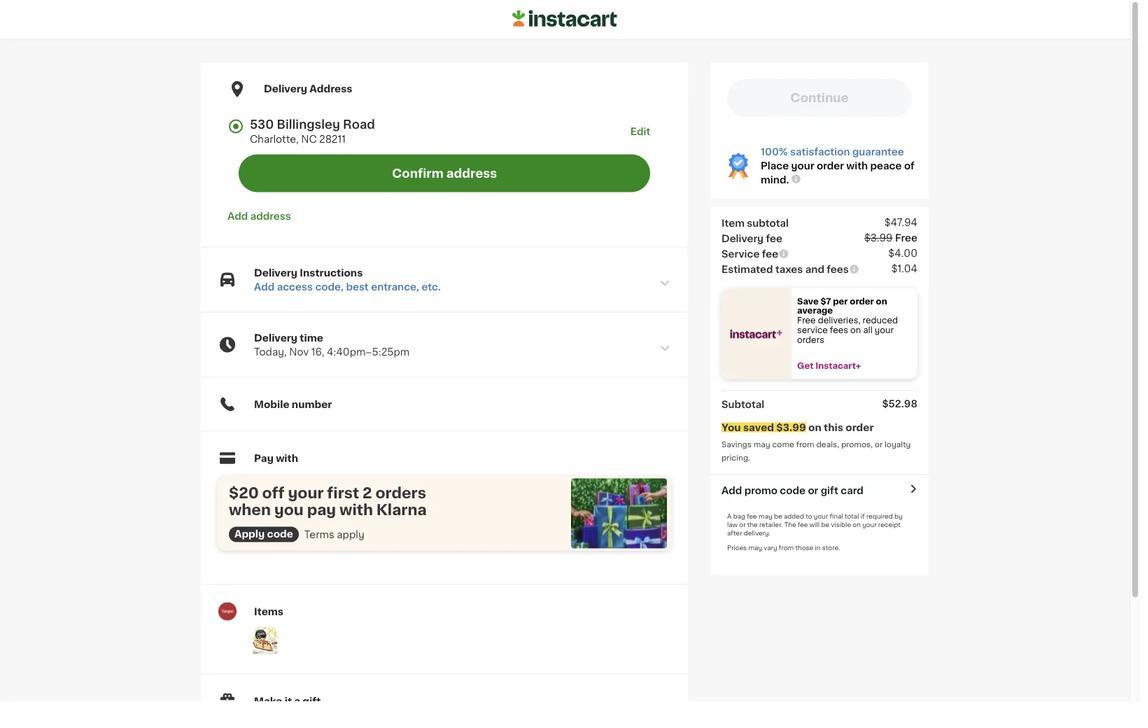 Task type: locate. For each thing, give the bounding box(es) containing it.
today,
[[254, 347, 287, 357]]

2 vertical spatial may
[[749, 545, 763, 551]]

delivery inside delivery time today, nov 16, 4:40pm–5:25pm
[[254, 333, 298, 343]]

confirm address
[[392, 167, 497, 179]]

2
[[363, 486, 372, 501]]

0 vertical spatial orders
[[798, 336, 825, 344]]

charlotte,
[[250, 134, 299, 144]]

free
[[896, 233, 918, 243], [798, 317, 816, 325]]

instructions
[[300, 268, 363, 278]]

1 vertical spatial orders
[[376, 486, 426, 501]]

0 vertical spatial address
[[447, 167, 497, 179]]

you
[[722, 423, 741, 432]]

promos,
[[842, 441, 873, 449]]

delivery for delivery address
[[264, 84, 308, 94]]

save
[[798, 297, 819, 305]]

0 horizontal spatial orders
[[376, 486, 426, 501]]

2 vertical spatial with
[[340, 503, 373, 518]]

may inside savings may come from deals, promos, or loyalty pricing.
[[754, 441, 771, 449]]

0 horizontal spatial add
[[228, 211, 248, 221]]

your down the reduced at the top of the page
[[875, 326, 894, 334]]

1 horizontal spatial code
[[780, 486, 806, 496]]

or left loyalty
[[875, 441, 883, 449]]

per
[[834, 297, 849, 305]]

add inside 'add address' button
[[228, 211, 248, 221]]

saved
[[744, 423, 775, 432]]

your up will
[[814, 513, 829, 520]]

delivery for delivery fee
[[722, 234, 764, 243]]

order
[[817, 161, 845, 171], [850, 297, 875, 305], [846, 423, 874, 432]]

1 horizontal spatial with
[[340, 503, 373, 518]]

0 horizontal spatial code
[[267, 529, 293, 539]]

1 horizontal spatial be
[[822, 522, 830, 528]]

16,
[[311, 347, 325, 357]]

0 horizontal spatial be
[[775, 513, 783, 520]]

delivery for delivery instructions add access code, best entrance, etc.
[[254, 268, 298, 278]]

with down 2
[[340, 503, 373, 518]]

satisfaction
[[791, 147, 851, 157]]

0 vertical spatial free
[[896, 233, 918, 243]]

may for vary
[[749, 545, 763, 551]]

0 horizontal spatial address
[[250, 211, 291, 221]]

may
[[754, 441, 771, 449], [759, 513, 773, 520], [749, 545, 763, 551]]

orders
[[798, 336, 825, 344], [376, 486, 426, 501]]

delivery up the access
[[254, 268, 298, 278]]

$3.99
[[865, 233, 893, 243], [777, 423, 807, 432]]

your up more info about 100% satisfaction guarantee image
[[792, 161, 815, 171]]

fee down subtotal
[[767, 234, 783, 243]]

address
[[447, 167, 497, 179], [250, 211, 291, 221]]

delivery up today,
[[254, 333, 298, 343]]

promo
[[745, 486, 778, 496]]

$52.98
[[883, 399, 918, 409]]

0 vertical spatial with
[[847, 161, 869, 171]]

2 horizontal spatial or
[[875, 441, 883, 449]]

1 horizontal spatial from
[[797, 441, 815, 449]]

average
[[798, 307, 833, 315]]

more info about 100% satisfaction guarantee image
[[791, 173, 802, 185]]

0 vertical spatial $3.99
[[865, 233, 893, 243]]

be up the retailer.
[[775, 513, 783, 520]]

delivery up service
[[722, 234, 764, 243]]

if
[[861, 513, 865, 520]]

your up pay
[[288, 486, 324, 501]]

1 horizontal spatial add
[[254, 282, 275, 292]]

1 horizontal spatial address
[[447, 167, 497, 179]]

on down total
[[853, 522, 861, 528]]

order down 100% satisfaction guarantee
[[817, 161, 845, 171]]

come
[[773, 441, 795, 449]]

0 horizontal spatial with
[[276, 454, 298, 463]]

on left 'this'
[[809, 423, 822, 432]]

add inside add promo code or gift card button
[[722, 486, 743, 496]]

2 vertical spatial add
[[722, 486, 743, 496]]

1 horizontal spatial orders
[[798, 336, 825, 344]]

100%
[[761, 147, 788, 157]]

0 horizontal spatial $3.99
[[777, 423, 807, 432]]

be
[[775, 513, 783, 520], [822, 522, 830, 528]]

from down 'you saved $3.99 on this order'
[[797, 441, 815, 449]]

0 horizontal spatial or
[[740, 522, 746, 528]]

0 vertical spatial order
[[817, 161, 845, 171]]

with inside "$20 off your first 2 orders when you pay with klarna"
[[340, 503, 373, 518]]

add address
[[228, 211, 291, 221]]

bag
[[734, 513, 746, 520]]

1 vertical spatial address
[[250, 211, 291, 221]]

item subtotal
[[722, 218, 789, 228]]

order right 'per'
[[850, 297, 875, 305]]

0 vertical spatial be
[[775, 513, 783, 520]]

1 vertical spatial $3.99
[[777, 423, 807, 432]]

1 vertical spatial from
[[779, 545, 794, 551]]

fees down deliveries, at the right top
[[831, 326, 849, 334]]

0 horizontal spatial free
[[798, 317, 816, 325]]

fees inside 'save $7 per order on average free deliveries, reduced service fees on all your orders'
[[831, 326, 849, 334]]

0 vertical spatial may
[[754, 441, 771, 449]]

service
[[722, 249, 760, 259]]

to
[[806, 513, 813, 520]]

on
[[877, 297, 888, 305], [851, 326, 862, 334], [809, 423, 822, 432], [853, 522, 861, 528]]

with
[[847, 161, 869, 171], [276, 454, 298, 463], [340, 503, 373, 518]]

from inside savings may come from deals, promos, or loyalty pricing.
[[797, 441, 815, 449]]

add inside delivery instructions add access code, best entrance, etc.
[[254, 282, 275, 292]]

with right pay
[[276, 454, 298, 463]]

address for confirm address
[[447, 167, 497, 179]]

confirm address button
[[239, 154, 651, 192]]

4:40pm–5:25pm
[[327, 347, 410, 357]]

may down delivery.
[[749, 545, 763, 551]]

2 horizontal spatial with
[[847, 161, 869, 171]]

or inside button
[[808, 486, 819, 496]]

1 vertical spatial or
[[808, 486, 819, 496]]

delivery inside delivery instructions add access code, best entrance, etc.
[[254, 268, 298, 278]]

klarna
[[377, 503, 427, 518]]

1 horizontal spatial or
[[808, 486, 819, 496]]

$3.99 free
[[865, 233, 918, 243]]

1 vertical spatial free
[[798, 317, 816, 325]]

1 vertical spatial order
[[850, 297, 875, 305]]

gift
[[821, 486, 839, 496]]

receipt
[[879, 522, 901, 528]]

$3.99 down $47.94
[[865, 233, 893, 243]]

1 vertical spatial be
[[822, 522, 830, 528]]

your
[[792, 161, 815, 171], [875, 326, 894, 334], [288, 486, 324, 501], [814, 513, 829, 520], [863, 522, 877, 528]]

fee
[[767, 234, 783, 243], [763, 249, 779, 259], [747, 513, 758, 520], [798, 522, 809, 528]]

orders up klarna
[[376, 486, 426, 501]]

with down 'guarantee' at the top right
[[847, 161, 869, 171]]

order inside 'save $7 per order on average free deliveries, reduced service fees on all your orders'
[[850, 297, 875, 305]]

fees
[[827, 264, 849, 274], [831, 326, 849, 334]]

2 horizontal spatial add
[[722, 486, 743, 496]]

free up the $4.00
[[896, 233, 918, 243]]

2 vertical spatial or
[[740, 522, 746, 528]]

order up promos,
[[846, 423, 874, 432]]

or down the bag
[[740, 522, 746, 528]]

from right vary
[[779, 545, 794, 551]]

1 vertical spatial fees
[[831, 326, 849, 334]]

from
[[797, 441, 815, 449], [779, 545, 794, 551]]

1 vertical spatial add
[[254, 282, 275, 292]]

nov
[[289, 347, 309, 357]]

$3.99 up come on the bottom of the page
[[777, 423, 807, 432]]

be right will
[[822, 522, 830, 528]]

0 horizontal spatial from
[[779, 545, 794, 551]]

free up service on the right of page
[[798, 317, 816, 325]]

free inside 'save $7 per order on average free deliveries, reduced service fees on all your orders'
[[798, 317, 816, 325]]

guarantee
[[853, 147, 905, 157]]

from for those
[[779, 545, 794, 551]]

this
[[824, 423, 844, 432]]

530 billingsley road charlotte, nc 28211
[[250, 118, 375, 144]]

0 vertical spatial or
[[875, 441, 883, 449]]

delivery time today, nov 16, 4:40pm–5:25pm
[[254, 333, 410, 357]]

add
[[228, 211, 248, 221], [254, 282, 275, 292], [722, 486, 743, 496]]

fees right and
[[827, 264, 849, 274]]

delivery up billingsley
[[264, 84, 308, 94]]

or left gift
[[808, 486, 819, 496]]

save $7 per order on average free deliveries, reduced service fees on all your orders
[[798, 297, 901, 344]]

code up added at bottom
[[780, 486, 806, 496]]

pay
[[254, 454, 274, 463]]

$20
[[229, 486, 259, 501]]

or
[[875, 441, 883, 449], [808, 486, 819, 496], [740, 522, 746, 528]]

delivery instructions image
[[659, 277, 672, 290]]

1 vertical spatial may
[[759, 513, 773, 520]]

edit button
[[620, 108, 662, 154]]

taxes
[[776, 264, 804, 274]]

0 vertical spatial from
[[797, 441, 815, 449]]

code down you
[[267, 529, 293, 539]]

add address button
[[228, 201, 291, 223]]

your inside place your order with peace of mind.
[[792, 161, 815, 171]]

add promo code or gift card button
[[722, 484, 864, 498]]

add for add address
[[228, 211, 248, 221]]

may up the retailer.
[[759, 513, 773, 520]]

may down saved
[[754, 441, 771, 449]]

0 vertical spatial code
[[780, 486, 806, 496]]

home image
[[513, 8, 618, 29]]

0 vertical spatial add
[[228, 211, 248, 221]]

add promo code or gift card
[[722, 486, 864, 496]]

item
[[722, 218, 745, 228]]

a bag fee may be added to your final total if required by law or the retailer. the fee will be visible on your receipt after delivery.
[[728, 513, 903, 536]]

card
[[841, 486, 864, 496]]

orders down service on the right of page
[[798, 336, 825, 344]]



Task type: vqa. For each thing, say whether or not it's contained in the screenshot.
2nd 90005 popup button from the right
no



Task type: describe. For each thing, give the bounding box(es) containing it.
delivery time image
[[659, 342, 672, 355]]

access
[[277, 282, 313, 292]]

when
[[229, 503, 271, 518]]

terms
[[305, 530, 335, 540]]

get
[[798, 362, 814, 370]]

law
[[728, 522, 738, 528]]

1 horizontal spatial $3.99
[[865, 233, 893, 243]]

your inside "$20 off your first 2 orders when you pay with klarna"
[[288, 486, 324, 501]]

pricing.
[[722, 454, 751, 462]]

$1.04
[[892, 264, 918, 274]]

code inside button
[[780, 486, 806, 496]]

by
[[895, 513, 903, 520]]

1 horizontal spatial free
[[896, 233, 918, 243]]

a
[[728, 513, 732, 520]]

after
[[728, 530, 743, 536]]

confirm
[[392, 167, 444, 179]]

retailer.
[[760, 522, 783, 528]]

prices
[[728, 545, 747, 551]]

on up the reduced at the top of the page
[[877, 297, 888, 305]]

the
[[748, 522, 758, 528]]

you
[[274, 503, 304, 518]]

pay
[[307, 503, 336, 518]]

with inside place your order with peace of mind.
[[847, 161, 869, 171]]

may inside a bag fee may be added to your final total if required by law or the retailer. the fee will be visible on your receipt after delivery.
[[759, 513, 773, 520]]

total
[[845, 513, 860, 520]]

0 vertical spatial fees
[[827, 264, 849, 274]]

get instacart+ button
[[792, 361, 918, 371]]

reduced
[[863, 317, 899, 325]]

savings
[[722, 441, 752, 449]]

the
[[785, 522, 797, 528]]

$7
[[821, 297, 832, 305]]

in
[[816, 545, 821, 551]]

add for add promo code or gift card
[[722, 486, 743, 496]]

vary
[[764, 545, 778, 551]]

530
[[250, 118, 274, 130]]

or inside savings may come from deals, promos, or loyalty pricing.
[[875, 441, 883, 449]]

on inside a bag fee may be added to your final total if required by law or the retailer. the fee will be visible on your receipt after delivery.
[[853, 522, 861, 528]]

2 vertical spatial order
[[846, 423, 874, 432]]

prices may vary from those in store.
[[728, 545, 841, 551]]

edwards® turtle pie image
[[251, 627, 279, 655]]

subtotal
[[747, 218, 789, 228]]

all
[[864, 326, 873, 334]]

address for add address
[[250, 211, 291, 221]]

final
[[830, 513, 844, 520]]

$20 off your first 2 orders when you pay with klarna
[[229, 486, 427, 518]]

items
[[254, 607, 284, 617]]

mind.
[[761, 175, 790, 185]]

or inside a bag fee may be added to your final total if required by law or the retailer. the fee will be visible on your receipt after delivery.
[[740, 522, 746, 528]]

$4.00
[[889, 248, 918, 258]]

time
[[300, 333, 323, 343]]

delivery.
[[744, 530, 771, 536]]

of
[[905, 161, 915, 171]]

delivery address
[[264, 84, 353, 94]]

your down 'if'
[[863, 522, 877, 528]]

may for come
[[754, 441, 771, 449]]

best
[[346, 282, 369, 292]]

get instacart+
[[798, 362, 862, 370]]

place your order with peace of mind.
[[761, 161, 915, 185]]

and
[[806, 264, 825, 274]]

from for deals,
[[797, 441, 815, 449]]

service fee
[[722, 249, 779, 259]]

100% satisfaction guarantee
[[761, 147, 905, 157]]

first
[[327, 486, 359, 501]]

orders inside "$20 off your first 2 orders when you pay with klarna"
[[376, 486, 426, 501]]

loyalty
[[885, 441, 912, 449]]

fee up the
[[747, 513, 758, 520]]

1 vertical spatial with
[[276, 454, 298, 463]]

etc.
[[422, 282, 441, 292]]

28211
[[319, 134, 346, 144]]

fee up the estimated taxes and fees
[[763, 249, 779, 259]]

peace
[[871, 161, 902, 171]]

apply code
[[235, 529, 293, 539]]

billingsley
[[277, 118, 340, 130]]

1 vertical spatial code
[[267, 529, 293, 539]]

will
[[810, 522, 820, 528]]

deliveries,
[[818, 317, 861, 325]]

road
[[343, 118, 375, 130]]

delivery for delivery time today, nov 16, 4:40pm–5:25pm
[[254, 333, 298, 343]]

code,
[[315, 282, 344, 292]]

on left all
[[851, 326, 862, 334]]

order inside place your order with peace of mind.
[[817, 161, 845, 171]]

number
[[292, 400, 332, 409]]

required
[[867, 513, 893, 520]]

visible
[[832, 522, 852, 528]]

orders inside 'save $7 per order on average free deliveries, reduced service fees on all your orders'
[[798, 336, 825, 344]]

instacart+
[[816, 362, 862, 370]]

you saved $3.99 on this order
[[722, 423, 874, 432]]

place
[[761, 161, 789, 171]]

nc
[[301, 134, 317, 144]]

pay with
[[254, 454, 298, 463]]

your inside 'save $7 per order on average free deliveries, reduced service fees on all your orders'
[[875, 326, 894, 334]]

fee down to on the right bottom
[[798, 522, 809, 528]]

mobile number
[[254, 400, 332, 409]]

$47.94
[[885, 217, 918, 227]]

delivery instructions add access code, best entrance, etc.
[[254, 268, 441, 292]]

estimated
[[722, 264, 774, 274]]

edit
[[631, 126, 651, 136]]

terms apply
[[305, 530, 365, 540]]

off
[[262, 486, 285, 501]]

savings may come from deals, promos, or loyalty pricing.
[[722, 441, 913, 462]]

store.
[[823, 545, 841, 551]]



